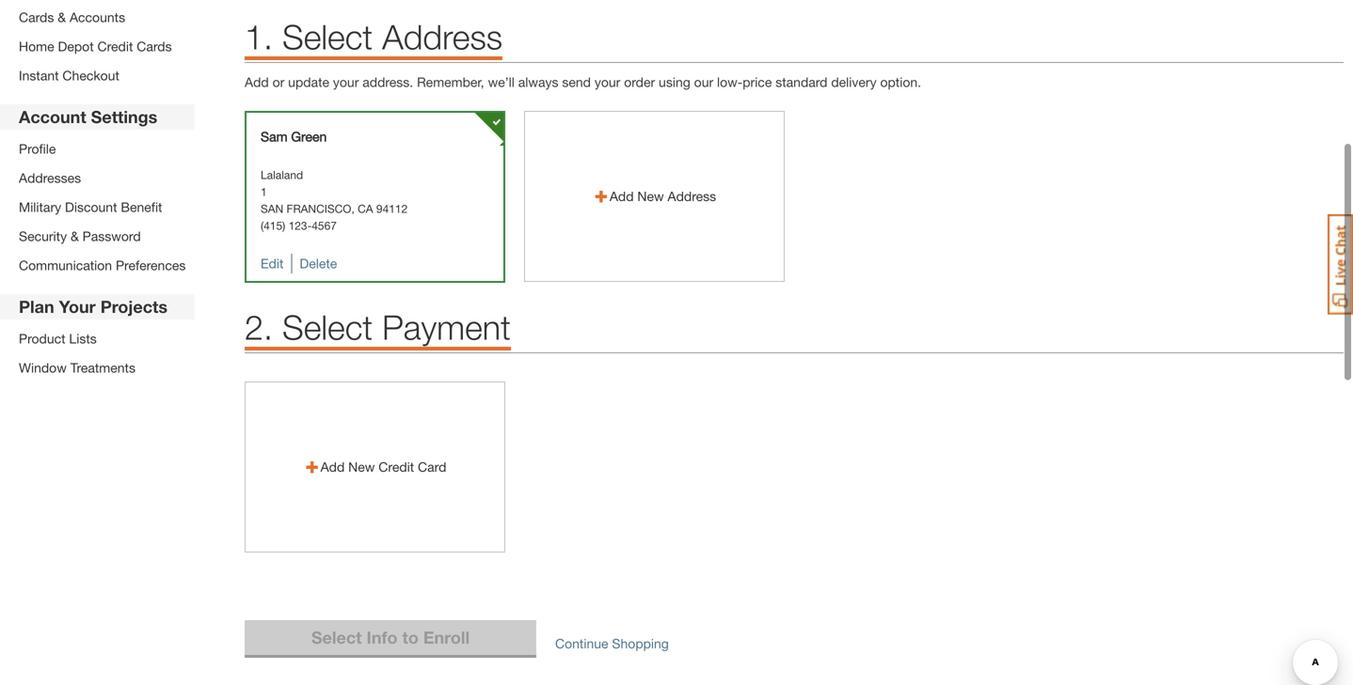 Task type: locate. For each thing, give the bounding box(es) containing it.
enroll
[[423, 628, 470, 648]]

cards down cards & accounts "link" at the top left of page
[[137, 39, 172, 54]]

edit
[[261, 256, 284, 271]]

your right update at left top
[[333, 74, 359, 90]]

instant checkout
[[19, 68, 119, 83]]

addresses link
[[19, 168, 186, 188]]

0 vertical spatial plus symbol image
[[593, 188, 610, 205]]

continue shopping
[[555, 637, 669, 652]]

order
[[624, 74, 655, 90]]

new
[[637, 189, 664, 204], [348, 460, 375, 475]]

plus symbol image
[[593, 188, 610, 205], [304, 459, 320, 476]]

cards
[[19, 9, 54, 25], [137, 39, 172, 54]]

communication preferences link
[[19, 256, 186, 276]]

0 horizontal spatial cards
[[19, 9, 54, 25]]

&
[[58, 9, 66, 25], [71, 229, 79, 244]]

1 horizontal spatial &
[[71, 229, 79, 244]]

credit for new
[[379, 460, 414, 475]]

product
[[19, 331, 65, 347]]

1 vertical spatial &
[[71, 229, 79, 244]]

0 horizontal spatial plus symbol image
[[304, 459, 320, 476]]

using
[[659, 74, 690, 90]]

1 horizontal spatial your
[[595, 74, 620, 90]]

& up depot
[[58, 9, 66, 25]]

1 vertical spatial plus symbol image
[[304, 459, 320, 476]]

,
[[351, 202, 355, 215]]

0 horizontal spatial address
[[382, 16, 503, 56]]

shopping
[[612, 637, 669, 652]]

0 vertical spatial address
[[382, 16, 503, 56]]

credit
[[97, 39, 133, 54], [379, 460, 414, 475]]

delete
[[300, 256, 337, 271]]

2. select payment
[[245, 307, 511, 347]]

1 vertical spatial address
[[668, 189, 716, 204]]

continue
[[555, 637, 608, 652]]

0 horizontal spatial new
[[348, 460, 375, 475]]

select for 1.
[[282, 16, 373, 56]]

2 horizontal spatial add
[[610, 189, 634, 204]]

edit link
[[261, 256, 284, 271]]

treatments
[[70, 360, 135, 376]]

0 horizontal spatial your
[[333, 74, 359, 90]]

product lists
[[19, 331, 97, 347]]

add
[[245, 74, 269, 90], [610, 189, 634, 204], [320, 460, 345, 475]]

1 vertical spatial add
[[610, 189, 634, 204]]

2.
[[245, 307, 273, 347]]

sam
[[261, 129, 287, 144]]

1 vertical spatial new
[[348, 460, 375, 475]]

1 horizontal spatial plus symbol image
[[593, 188, 610, 205]]

delivery
[[831, 74, 877, 90]]

0 vertical spatial select
[[282, 16, 373, 56]]

1 horizontal spatial new
[[637, 189, 664, 204]]

profile link
[[19, 139, 186, 159]]

0 vertical spatial add
[[245, 74, 269, 90]]

security & password
[[19, 229, 141, 244]]

2 vertical spatial add
[[320, 460, 345, 475]]

address for add new address
[[668, 189, 716, 204]]

or
[[272, 74, 284, 90]]

cards up home
[[19, 9, 54, 25]]

credit down accounts
[[97, 39, 133, 54]]

your
[[333, 74, 359, 90], [595, 74, 620, 90]]

home
[[19, 39, 54, 54]]

0 horizontal spatial credit
[[97, 39, 133, 54]]

credit for depot
[[97, 39, 133, 54]]

add for add new address
[[610, 189, 634, 204]]

select down delete
[[282, 307, 373, 347]]

success image
[[492, 119, 502, 126]]

select up update at left top
[[282, 16, 373, 56]]

settings
[[91, 107, 157, 127]]

window
[[19, 360, 67, 376]]

1 horizontal spatial add
[[320, 460, 345, 475]]

plus symbol image for add new credit card
[[304, 459, 320, 476]]

select
[[282, 16, 373, 56], [282, 307, 373, 347], [311, 628, 362, 648]]

we'll
[[488, 74, 515, 90]]

standard
[[776, 74, 828, 90]]

add new credit card
[[320, 460, 446, 475]]

0 vertical spatial credit
[[97, 39, 133, 54]]

window treatments link
[[19, 358, 135, 378]]

& for security
[[71, 229, 79, 244]]

send
[[562, 74, 591, 90]]

0 vertical spatial &
[[58, 9, 66, 25]]

military
[[19, 199, 61, 215]]

home depot credit cards
[[19, 39, 172, 54]]

your right send
[[595, 74, 620, 90]]

& for cards
[[58, 9, 66, 25]]

update
[[288, 74, 329, 90]]

communication
[[19, 258, 112, 273]]

cards & accounts link
[[19, 8, 172, 27]]

sam green
[[261, 129, 327, 144]]

new for address
[[637, 189, 664, 204]]

select info to enroll
[[311, 628, 470, 648]]

1 vertical spatial select
[[282, 307, 373, 347]]

1 vertical spatial cards
[[137, 39, 172, 54]]

delete link
[[300, 256, 337, 271]]

address
[[382, 16, 503, 56], [668, 189, 716, 204]]

live chat image
[[1328, 215, 1353, 315]]

add new address
[[610, 189, 716, 204]]

add for add or update your address. remember, we'll always send your order using our low-price standard delivery option.
[[245, 74, 269, 90]]

0 vertical spatial cards
[[19, 9, 54, 25]]

add for add new credit card
[[320, 460, 345, 475]]

1 vertical spatial credit
[[379, 460, 414, 475]]

info
[[367, 628, 398, 648]]

2 vertical spatial select
[[311, 628, 362, 648]]

select left the info
[[311, 628, 362, 648]]

credit left card
[[379, 460, 414, 475]]

projects
[[100, 297, 168, 317]]

1 horizontal spatial address
[[668, 189, 716, 204]]

lists
[[69, 331, 97, 347]]

addresses
[[19, 170, 81, 186]]

1 horizontal spatial cards
[[137, 39, 172, 54]]

0 vertical spatial new
[[637, 189, 664, 204]]

account settings
[[19, 107, 157, 127]]

ca
[[358, 202, 373, 215]]

0 horizontal spatial add
[[245, 74, 269, 90]]

lalaland
[[261, 168, 303, 182]]

& inside "link"
[[58, 9, 66, 25]]

accounts
[[70, 9, 125, 25]]

0 horizontal spatial &
[[58, 9, 66, 25]]

1 horizontal spatial credit
[[379, 460, 414, 475]]

& up communication
[[71, 229, 79, 244]]



Task type: describe. For each thing, give the bounding box(es) containing it.
new for credit
[[348, 460, 375, 475]]

always
[[518, 74, 558, 90]]

home depot credit cards link
[[19, 37, 172, 56]]

plan your projects
[[19, 297, 168, 317]]

our
[[694, 74, 713, 90]]

benefit
[[121, 199, 162, 215]]

depot
[[58, 39, 94, 54]]

instant checkout link
[[19, 66, 172, 86]]

plan
[[19, 297, 54, 317]]

green
[[291, 129, 327, 144]]

account
[[19, 107, 86, 127]]

password
[[82, 229, 141, 244]]

to
[[402, 628, 419, 648]]

product lists link
[[19, 329, 135, 349]]

your
[[59, 297, 96, 317]]

continue shopping link
[[555, 637, 669, 652]]

1
[[261, 185, 267, 199]]

low-
[[717, 74, 743, 90]]

option.
[[880, 74, 921, 90]]

2 your from the left
[[595, 74, 620, 90]]

price
[[743, 74, 772, 90]]

add or update your address. remember, we'll always send your order using our low-price standard delivery option.
[[245, 74, 921, 90]]

francisco
[[287, 202, 351, 215]]

military discount benefit
[[19, 199, 162, 215]]

4567
[[312, 219, 337, 232]]

lalaland 1 san francisco , ca 94112 (415) 123-4567
[[261, 168, 408, 232]]

plus symbol image for add new address
[[593, 188, 610, 205]]

security & password link
[[19, 227, 186, 247]]

remember,
[[417, 74, 484, 90]]

checkout
[[62, 68, 119, 83]]

military discount benefit link
[[19, 198, 186, 217]]

select info to enroll link
[[245, 621, 536, 656]]

cards inside "link"
[[19, 9, 54, 25]]

card
[[418, 460, 446, 475]]

94112
[[376, 202, 408, 215]]

security
[[19, 229, 67, 244]]

cards & accounts
[[19, 9, 125, 25]]

preferences
[[116, 258, 186, 273]]

instant
[[19, 68, 59, 83]]

1. select address
[[245, 16, 503, 56]]

address.
[[363, 74, 413, 90]]

profile
[[19, 141, 56, 157]]

san
[[261, 202, 283, 215]]

discount
[[65, 199, 117, 215]]

window treatments
[[19, 360, 135, 376]]

address for 1. select address
[[382, 16, 503, 56]]

1.
[[245, 16, 273, 56]]

payment
[[382, 307, 511, 347]]

(415)
[[261, 219, 285, 232]]

select for 2.
[[282, 307, 373, 347]]

1 your from the left
[[333, 74, 359, 90]]

communication preferences
[[19, 258, 186, 273]]

123-
[[288, 219, 312, 232]]



Task type: vqa. For each thing, say whether or not it's contained in the screenshot.
Addresses
yes



